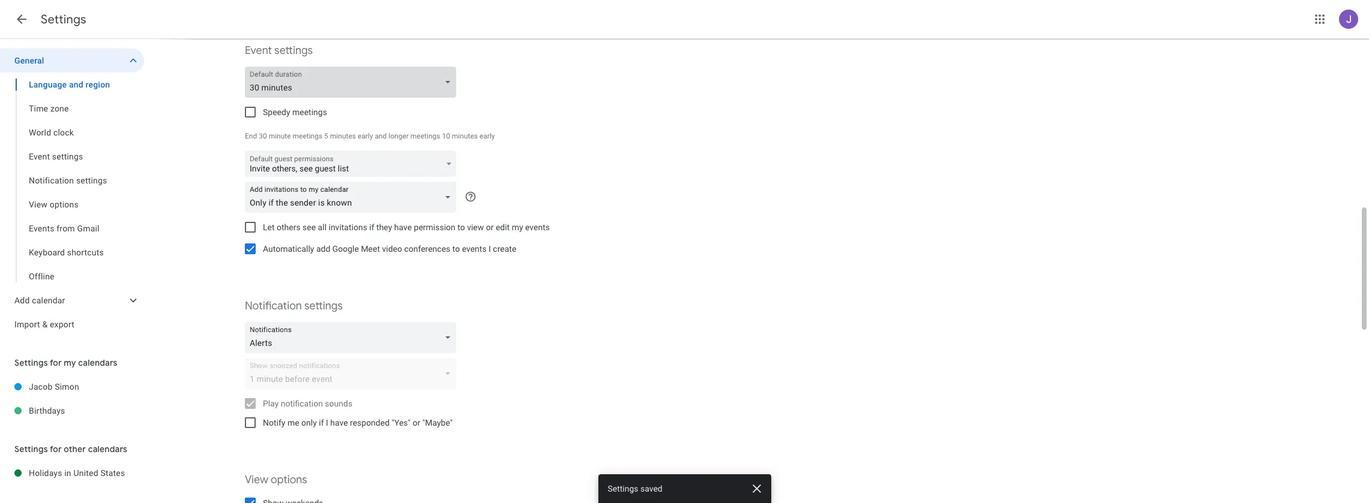 Task type: locate. For each thing, give the bounding box(es) containing it.
and left region
[[69, 80, 83, 89]]

view options
[[29, 200, 79, 210], [245, 474, 307, 488]]

early up invite others, see guest list popup button
[[358, 132, 373, 140]]

notification down automatically
[[245, 300, 302, 313]]

i
[[489, 244, 491, 254], [326, 418, 328, 428]]

i right only
[[326, 418, 328, 428]]

0 vertical spatial calendars
[[78, 358, 117, 369]]

or
[[486, 223, 494, 232], [413, 418, 420, 428]]

0 horizontal spatial event settings
[[29, 152, 83, 162]]

0 horizontal spatial early
[[358, 132, 373, 140]]

tree
[[0, 49, 144, 337]]

for left other
[[50, 444, 62, 455]]

1 vertical spatial guest
[[315, 164, 336, 174]]

settings
[[274, 44, 313, 58], [52, 152, 83, 162], [76, 176, 107, 186], [304, 300, 343, 313]]

my right 'edit'
[[512, 223, 523, 232]]

events from gmail
[[29, 224, 99, 234]]

birthdays
[[29, 406, 65, 416]]

i left "create"
[[489, 244, 491, 254]]

0 horizontal spatial have
[[330, 418, 348, 428]]

0 horizontal spatial if
[[319, 418, 324, 428]]

0 horizontal spatial options
[[50, 200, 79, 210]]

others,
[[272, 164, 298, 174]]

calendar
[[32, 296, 65, 306]]

permissions
[[294, 155, 334, 163]]

view options down notify
[[245, 474, 307, 488]]

guest
[[275, 155, 292, 163], [315, 164, 336, 174]]

to
[[458, 223, 465, 232], [453, 244, 460, 254]]

1 horizontal spatial and
[[375, 132, 387, 140]]

minute
[[269, 132, 291, 140]]

group
[[0, 73, 144, 289]]

0 horizontal spatial notification settings
[[29, 176, 107, 186]]

region
[[86, 80, 110, 89]]

or right "yes"
[[413, 418, 420, 428]]

for
[[50, 358, 62, 369], [50, 444, 62, 455]]

if right only
[[319, 418, 324, 428]]

0 vertical spatial and
[[69, 80, 83, 89]]

import & export
[[14, 320, 74, 330]]

0 horizontal spatial my
[[64, 358, 76, 369]]

or left 'edit'
[[486, 223, 494, 232]]

0 vertical spatial event settings
[[245, 44, 313, 58]]

1 vertical spatial for
[[50, 444, 62, 455]]

0 horizontal spatial view
[[29, 200, 47, 210]]

0 horizontal spatial view options
[[29, 200, 79, 210]]

see
[[300, 164, 313, 174], [303, 223, 316, 232]]

events right 'edit'
[[525, 223, 550, 232]]

add
[[14, 296, 30, 306]]

calendars for settings for my calendars
[[78, 358, 117, 369]]

holidays
[[29, 469, 62, 479]]

play notification sounds
[[263, 399, 353, 409]]

1 vertical spatial see
[[303, 223, 316, 232]]

1 vertical spatial notification settings
[[245, 300, 343, 313]]

jacob simon
[[29, 382, 79, 392]]

0 horizontal spatial guest
[[275, 155, 292, 163]]

shortcuts
[[67, 248, 104, 258]]

have
[[394, 223, 412, 232], [330, 418, 348, 428]]

have right they
[[394, 223, 412, 232]]

0 vertical spatial my
[[512, 223, 523, 232]]

jacob simon tree item
[[0, 375, 144, 399]]

0 horizontal spatial minutes
[[330, 132, 356, 140]]

1 vertical spatial view options
[[245, 474, 307, 488]]

notify me only if i have responded "yes" or "maybe"
[[263, 418, 453, 428]]

settings up holidays
[[14, 444, 48, 455]]

see down permissions
[[300, 164, 313, 174]]

0 vertical spatial view options
[[29, 200, 79, 210]]

settings up jacob on the left of the page
[[14, 358, 48, 369]]

minutes
[[330, 132, 356, 140], [452, 132, 478, 140]]

1 horizontal spatial or
[[486, 223, 494, 232]]

None field
[[245, 67, 461, 98], [245, 182, 461, 213], [245, 322, 461, 354], [245, 67, 461, 98], [245, 182, 461, 213], [245, 322, 461, 354]]

meetings
[[292, 107, 327, 117], [293, 132, 323, 140], [411, 132, 440, 140]]

0 vertical spatial see
[[300, 164, 313, 174]]

1 horizontal spatial i
[[489, 244, 491, 254]]

calendars
[[78, 358, 117, 369], [88, 444, 127, 455]]

0 vertical spatial event
[[245, 44, 272, 58]]

2 early from the left
[[480, 132, 495, 140]]

1 vertical spatial events
[[462, 244, 487, 254]]

my up jacob simon tree item at the left of the page
[[64, 358, 76, 369]]

options up events from gmail
[[50, 200, 79, 210]]

have down sounds
[[330, 418, 348, 428]]

settings for settings for my calendars
[[14, 358, 48, 369]]

1 horizontal spatial notification
[[245, 300, 302, 313]]

1 horizontal spatial event
[[245, 44, 272, 58]]

if
[[369, 223, 374, 232], [319, 418, 324, 428]]

language and region
[[29, 80, 110, 89]]

1 vertical spatial i
[[326, 418, 328, 428]]

from
[[57, 224, 75, 234]]

my
[[512, 223, 523, 232], [64, 358, 76, 369]]

meet
[[361, 244, 380, 254]]

options
[[50, 200, 79, 210], [271, 474, 307, 488]]

1 vertical spatial calendars
[[88, 444, 127, 455]]

1 for from the top
[[50, 358, 62, 369]]

0 vertical spatial or
[[486, 223, 494, 232]]

1 vertical spatial or
[[413, 418, 420, 428]]

1 vertical spatial event
[[29, 152, 50, 162]]

0 vertical spatial view
[[29, 200, 47, 210]]

"yes"
[[392, 418, 411, 428]]

meetings left the 5
[[293, 132, 323, 140]]

2 for from the top
[[50, 444, 62, 455]]

0 horizontal spatial event
[[29, 152, 50, 162]]

go back image
[[14, 12, 29, 26]]

time zone
[[29, 104, 69, 113]]

early right '10'
[[480, 132, 495, 140]]

minutes right the 5
[[330, 132, 356, 140]]

1 horizontal spatial have
[[394, 223, 412, 232]]

and left longer
[[375, 132, 387, 140]]

holidays in united states link
[[29, 462, 144, 486]]

1 vertical spatial my
[[64, 358, 76, 369]]

default
[[250, 155, 273, 163]]

calendars for settings for other calendars
[[88, 444, 127, 455]]

1 horizontal spatial early
[[480, 132, 495, 140]]

notification
[[29, 176, 74, 186], [245, 300, 302, 313]]

5
[[324, 132, 328, 140]]

in
[[64, 469, 71, 479]]

events down view
[[462, 244, 487, 254]]

1 horizontal spatial view options
[[245, 474, 307, 488]]

1 vertical spatial view
[[245, 474, 268, 488]]

settings left saved
[[608, 485, 639, 494]]

view inside group
[[29, 200, 47, 210]]

settings saved
[[608, 485, 663, 494]]

0 vertical spatial i
[[489, 244, 491, 254]]

for up jacob simon
[[50, 358, 62, 369]]

they
[[376, 223, 392, 232]]

notification down world clock
[[29, 176, 74, 186]]

view down notify
[[245, 474, 268, 488]]

if left they
[[369, 223, 374, 232]]

language
[[29, 80, 67, 89]]

let others see all invitations if they have permission to view or edit my events
[[263, 223, 550, 232]]

notification settings up from
[[29, 176, 107, 186]]

world clock
[[29, 128, 74, 137]]

1 vertical spatial options
[[271, 474, 307, 488]]

offline
[[29, 272, 54, 282]]

settings for settings saved
[[608, 485, 639, 494]]

0 vertical spatial if
[[369, 223, 374, 232]]

event settings
[[245, 44, 313, 58], [29, 152, 83, 162]]

to right conferences
[[453, 244, 460, 254]]

view up events
[[29, 200, 47, 210]]

events
[[525, 223, 550, 232], [462, 244, 487, 254]]

keyboard shortcuts
[[29, 248, 104, 258]]

1 horizontal spatial guest
[[315, 164, 336, 174]]

1 horizontal spatial minutes
[[452, 132, 478, 140]]

see left all
[[303, 223, 316, 232]]

0 vertical spatial notification
[[29, 176, 74, 186]]

0 horizontal spatial or
[[413, 418, 420, 428]]

1 horizontal spatial events
[[525, 223, 550, 232]]

0 vertical spatial for
[[50, 358, 62, 369]]

0 horizontal spatial and
[[69, 80, 83, 89]]

notification settings down automatically
[[245, 300, 343, 313]]

calendars up jacob simon tree item at the left of the page
[[78, 358, 117, 369]]

minutes right '10'
[[452, 132, 478, 140]]

event
[[245, 44, 272, 58], [29, 152, 50, 162]]

settings right "go back" image
[[41, 12, 86, 27]]

options down me in the bottom of the page
[[271, 474, 307, 488]]

let
[[263, 223, 275, 232]]

0 vertical spatial have
[[394, 223, 412, 232]]

guest up others, at the left top of the page
[[275, 155, 292, 163]]

view
[[29, 200, 47, 210], [245, 474, 268, 488]]

settings heading
[[41, 12, 86, 27]]

settings
[[41, 12, 86, 27], [14, 358, 48, 369], [14, 444, 48, 455], [608, 485, 639, 494]]

view options up events from gmail
[[29, 200, 79, 210]]

1 vertical spatial and
[[375, 132, 387, 140]]

early
[[358, 132, 373, 140], [480, 132, 495, 140]]

1 vertical spatial if
[[319, 418, 324, 428]]

birthdays link
[[29, 399, 144, 423]]

0 vertical spatial options
[[50, 200, 79, 210]]

general
[[14, 56, 44, 65]]

0 horizontal spatial notification
[[29, 176, 74, 186]]

automatically add google meet video conferences to events i create
[[263, 244, 517, 254]]

notification
[[281, 399, 323, 409]]

speedy meetings
[[263, 107, 327, 117]]

0 vertical spatial guest
[[275, 155, 292, 163]]

invite others, see guest list button
[[245, 151, 456, 180]]

guest down permissions
[[315, 164, 336, 174]]

meetings left '10'
[[411, 132, 440, 140]]

to left view
[[458, 223, 465, 232]]

1 horizontal spatial notification settings
[[245, 300, 343, 313]]

calendars up states
[[88, 444, 127, 455]]

0 horizontal spatial i
[[326, 418, 328, 428]]



Task type: describe. For each thing, give the bounding box(es) containing it.
1 horizontal spatial event settings
[[245, 44, 313, 58]]

video
[[382, 244, 402, 254]]

view options inside group
[[29, 200, 79, 210]]

automatically
[[263, 244, 314, 254]]

1 horizontal spatial if
[[369, 223, 374, 232]]

zone
[[50, 104, 69, 113]]

group containing language and region
[[0, 73, 144, 289]]

holidays in united states tree item
[[0, 462, 144, 486]]

0 vertical spatial notification settings
[[29, 176, 107, 186]]

30
[[259, 132, 267, 140]]

me
[[288, 418, 299, 428]]

time
[[29, 104, 48, 113]]

gmail
[[77, 224, 99, 234]]

1 vertical spatial event settings
[[29, 152, 83, 162]]

longer
[[389, 132, 409, 140]]

view
[[467, 223, 484, 232]]

end 30 minute meetings 5 minutes early and longer meetings 10 minutes early
[[245, 132, 495, 140]]

1 vertical spatial notification
[[245, 300, 302, 313]]

1 horizontal spatial view
[[245, 474, 268, 488]]

for for other
[[50, 444, 62, 455]]

events
[[29, 224, 54, 234]]

others
[[277, 223, 301, 232]]

0 vertical spatial to
[[458, 223, 465, 232]]

all
[[318, 223, 327, 232]]

0 vertical spatial events
[[525, 223, 550, 232]]

for for my
[[50, 358, 62, 369]]

settings for settings
[[41, 12, 86, 27]]

sounds
[[325, 399, 353, 409]]

speedy
[[263, 107, 290, 117]]

saved
[[641, 485, 663, 494]]

add calendar
[[14, 296, 65, 306]]

edit
[[496, 223, 510, 232]]

world
[[29, 128, 51, 137]]

see inside default guest permissions invite others, see guest list
[[300, 164, 313, 174]]

import
[[14, 320, 40, 330]]

default guest permissions invite others, see guest list
[[250, 155, 349, 174]]

add
[[316, 244, 330, 254]]

jacob
[[29, 382, 53, 392]]

1 vertical spatial to
[[453, 244, 460, 254]]

list
[[338, 164, 349, 174]]

settings for my calendars tree
[[0, 375, 144, 423]]

1 early from the left
[[358, 132, 373, 140]]

2 minutes from the left
[[452, 132, 478, 140]]

conferences
[[404, 244, 450, 254]]

options inside group
[[50, 200, 79, 210]]

invite
[[250, 164, 270, 174]]

birthdays tree item
[[0, 399, 144, 423]]

keyboard
[[29, 248, 65, 258]]

settings for other calendars
[[14, 444, 127, 455]]

0 horizontal spatial events
[[462, 244, 487, 254]]

notification inside group
[[29, 176, 74, 186]]

google
[[332, 244, 359, 254]]

10
[[442, 132, 450, 140]]

only
[[301, 418, 317, 428]]

holidays in united states
[[29, 469, 125, 479]]

settings for my calendars
[[14, 358, 117, 369]]

permission
[[414, 223, 456, 232]]

"maybe"
[[423, 418, 453, 428]]

notify
[[263, 418, 285, 428]]

play
[[263, 399, 279, 409]]

&
[[42, 320, 48, 330]]

settings for settings for other calendars
[[14, 444, 48, 455]]

responded
[[350, 418, 390, 428]]

1 horizontal spatial options
[[271, 474, 307, 488]]

tree containing general
[[0, 49, 144, 337]]

create
[[493, 244, 517, 254]]

1 vertical spatial have
[[330, 418, 348, 428]]

event inside group
[[29, 152, 50, 162]]

general tree item
[[0, 49, 144, 73]]

invitations
[[329, 223, 367, 232]]

states
[[101, 469, 125, 479]]

end
[[245, 132, 257, 140]]

meetings up the 5
[[292, 107, 327, 117]]

united
[[74, 469, 98, 479]]

simon
[[55, 382, 79, 392]]

1 minutes from the left
[[330, 132, 356, 140]]

and inside group
[[69, 80, 83, 89]]

clock
[[53, 128, 74, 137]]

other
[[64, 444, 86, 455]]

1 horizontal spatial my
[[512, 223, 523, 232]]

export
[[50, 320, 74, 330]]



Task type: vqa. For each thing, say whether or not it's contained in the screenshot.
end 30 minute meetings 5 minutes early and longer meetings 10 minutes early
yes



